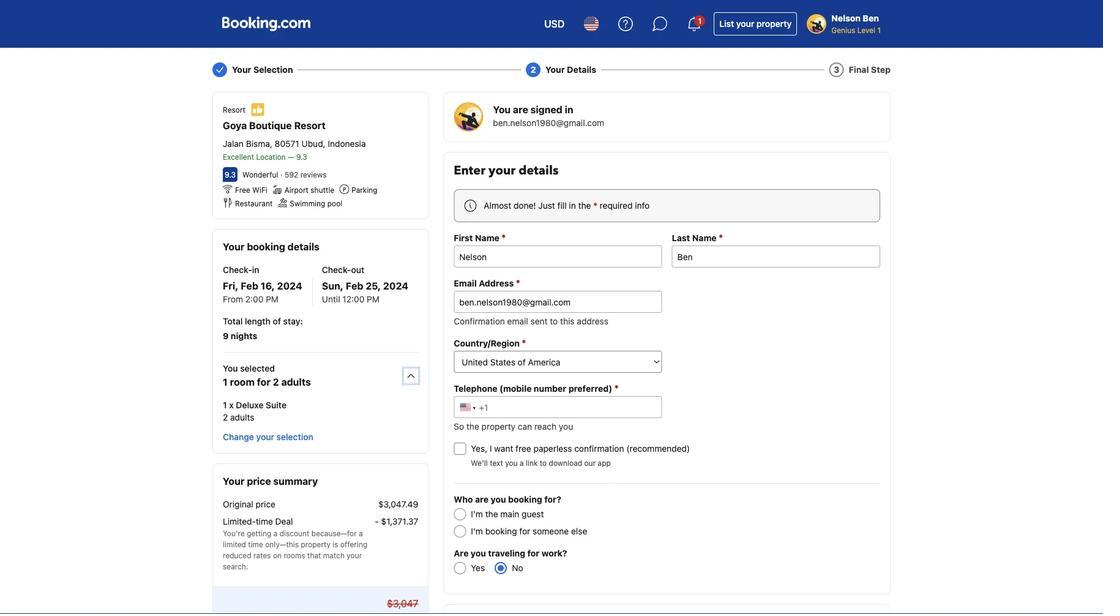 Task type: describe. For each thing, give the bounding box(es) containing it.
1 vertical spatial resort
[[294, 120, 326, 131]]

details
[[567, 65, 596, 75]]

goya boutique resort
[[223, 120, 326, 131]]

reviews
[[300, 171, 327, 179]]

list your property link
[[714, 12, 797, 36]]

number
[[534, 384, 567, 394]]

email
[[507, 316, 528, 326]]

(mobile
[[500, 384, 532, 394]]

change
[[223, 432, 254, 442]]

are you traveling for work?
[[454, 548, 567, 558]]

1 vertical spatial time
[[248, 540, 263, 549]]

your for your booking details
[[223, 241, 245, 253]]

feb for 16,
[[241, 280, 258, 292]]

i'm the main guest
[[471, 509, 544, 519]]

are for who
[[475, 494, 489, 505]]

booking for details
[[247, 241, 285, 253]]

booking.com online hotel reservations image
[[222, 17, 310, 31]]

guest
[[522, 509, 544, 519]]

free
[[516, 444, 531, 454]]

selected
[[240, 363, 275, 373]]

booking for for
[[485, 526, 517, 536]]

summary
[[273, 475, 318, 487]]

shuttle
[[311, 186, 334, 194]]

1 inside nelson ben genius level 1
[[878, 26, 881, 34]]

pool
[[327, 199, 342, 208]]

you are signed in ben.nelson1980@gmail.com
[[493, 104, 604, 128]]

1 vertical spatial in
[[569, 201, 576, 211]]

yes,
[[471, 444, 488, 454]]

telephone (mobile number preferred) *
[[454, 383, 619, 394]]

download
[[549, 459, 582, 467]]

excellent
[[223, 152, 254, 161]]

until
[[322, 294, 340, 304]]

enter
[[454, 162, 486, 179]]

ben
[[863, 13, 879, 23]]

offering
[[340, 540, 367, 549]]

so the property can reach you
[[454, 422, 573, 432]]

bisma,
[[246, 139, 272, 149]]

deluxe
[[236, 400, 264, 410]]

so
[[454, 422, 464, 432]]

traveling
[[488, 548, 525, 558]]

usd button
[[537, 9, 572, 39]]

indonesia
[[328, 139, 366, 149]]

restaurant
[[235, 199, 273, 208]]

airport shuttle
[[285, 186, 334, 194]]

who
[[454, 494, 473, 505]]

goya
[[223, 120, 247, 131]]

0 horizontal spatial 9.3
[[225, 170, 236, 179]]

room
[[230, 376, 255, 388]]

country/region *
[[454, 338, 526, 348]]

genius
[[832, 26, 855, 34]]

1 inside button
[[698, 17, 702, 25]]

limited-time deal you're getting a discount because—for a limited time only—this property is offering reduced rates on rooms that match your search.
[[223, 516, 367, 571]]

your for change
[[256, 432, 274, 442]]

for inside "are you traveling for work?" element
[[528, 548, 540, 558]]

·
[[280, 171, 283, 179]]

limited-
[[223, 516, 256, 527]]

final step
[[849, 65, 891, 75]]

i
[[490, 444, 492, 454]]

check- for fri,
[[223, 265, 252, 275]]

adults inside 1 x deluxe suite 2 adults
[[230, 412, 254, 422]]

fri,
[[223, 280, 238, 292]]

original price
[[223, 499, 276, 509]]

property inside limited-time deal you're getting a discount because—for a limited time only—this property is offering reduced rates on rooms that match your search.
[[301, 540, 331, 549]]

rated wonderful element
[[242, 171, 278, 179]]

length
[[245, 316, 271, 326]]

sent
[[531, 316, 548, 326]]

swimming
[[290, 199, 325, 208]]

parking
[[352, 186, 378, 194]]

you up yes
[[471, 548, 486, 558]]

nights
[[231, 331, 257, 341]]

i'm booking for someone else
[[471, 526, 587, 536]]

2024 for fri, feb 16, 2024
[[277, 280, 302, 292]]

wonderful
[[242, 171, 278, 179]]

last
[[672, 233, 690, 243]]

2 inside you selected 1 room for  2 adults
[[273, 376, 279, 388]]

enter your details
[[454, 162, 559, 179]]

your booking details
[[223, 241, 320, 253]]

25,
[[366, 280, 381, 292]]

change your selection link
[[218, 426, 318, 448]]

deal
[[275, 516, 293, 527]]

a inside yes, i want free paperless confirmation (recommended) we'll text you a link to download our app
[[520, 459, 524, 467]]

free
[[235, 186, 250, 194]]

your for your selection
[[232, 65, 251, 75]]

2024 for sun, feb 25, 2024
[[383, 280, 408, 292]]

0 horizontal spatial resort
[[223, 105, 245, 114]]

total
[[223, 316, 243, 326]]

check- for sun,
[[322, 265, 351, 275]]

x
[[229, 400, 234, 410]]

592
[[285, 171, 298, 179]]

i'm for i'm booking for someone else
[[471, 526, 483, 536]]

0 vertical spatial to
[[550, 316, 558, 326]]

boutique
[[249, 120, 292, 131]]

name for last name *
[[692, 233, 717, 243]]

that
[[307, 551, 321, 560]]

you inside yes, i want free paperless confirmation (recommended) we'll text you a link to download our app
[[505, 459, 518, 467]]

rates
[[253, 551, 271, 560]]

are for you
[[513, 104, 528, 115]]

feb for 25,
[[346, 280, 363, 292]]

$3,047
[[387, 598, 418, 610]]

we'll
[[471, 459, 488, 467]]

you for you are signed in
[[493, 104, 511, 115]]

work?
[[542, 548, 567, 558]]

Double-check for typos text field
[[454, 291, 662, 313]]

1 x deluxe suite 2 adults
[[223, 400, 287, 422]]

you up i'm the main guest
[[491, 494, 506, 505]]

0 horizontal spatial a
[[273, 529, 278, 538]]

for inside who are you booking for? element
[[519, 526, 530, 536]]

address
[[577, 316, 609, 326]]



Task type: vqa. For each thing, say whether or not it's contained in the screenshot.
Includes at the left
no



Task type: locate. For each thing, give the bounding box(es) containing it.
1 horizontal spatial 2024
[[383, 280, 408, 292]]

search.
[[223, 562, 248, 571]]

your
[[736, 19, 754, 29], [489, 162, 516, 179], [256, 432, 274, 442], [347, 551, 362, 560]]

* right address
[[516, 278, 520, 288]]

your price summary
[[223, 475, 318, 487]]

in inside you are signed in ben.nelson1980@gmail.com
[[565, 104, 573, 115]]

to inside yes, i want free paperless confirmation (recommended) we'll text you a link to download our app
[[540, 459, 547, 467]]

the
[[578, 201, 591, 211], [467, 422, 479, 432], [485, 509, 498, 519]]

your for list
[[736, 19, 754, 29]]

your inside limited-time deal you're getting a discount because—for a limited time only—this property is offering reduced rates on rooms that match your search.
[[347, 551, 362, 560]]

0 vertical spatial 9.3
[[296, 152, 307, 161]]

1 vertical spatial adults
[[230, 412, 254, 422]]

details down swimming
[[288, 241, 320, 253]]

0 horizontal spatial to
[[540, 459, 547, 467]]

1 vertical spatial 2
[[273, 376, 279, 388]]

airport
[[285, 186, 309, 194]]

app
[[598, 459, 611, 467]]

your right enter
[[489, 162, 516, 179]]

1 horizontal spatial check-
[[322, 265, 351, 275]]

2
[[531, 65, 536, 75], [273, 376, 279, 388], [223, 412, 228, 422]]

step
[[871, 65, 891, 75]]

for down selected
[[257, 376, 271, 388]]

your for enter
[[489, 162, 516, 179]]

1 vertical spatial 9.3
[[225, 170, 236, 179]]

from
[[223, 294, 243, 304]]

price for your
[[247, 475, 271, 487]]

2 feb from the left
[[346, 280, 363, 292]]

9.3
[[296, 152, 307, 161], [225, 170, 236, 179]]

details for enter your details
[[519, 162, 559, 179]]

1 horizontal spatial details
[[519, 162, 559, 179]]

2 inside 1 x deluxe suite 2 adults
[[223, 412, 228, 422]]

0 horizontal spatial are
[[475, 494, 489, 505]]

None text field
[[672, 246, 880, 268]]

nelson ben genius level 1
[[832, 13, 881, 34]]

the inside who are you booking for? element
[[485, 509, 498, 519]]

match
[[323, 551, 345, 560]]

yes, i want free paperless confirmation (recommended) we'll text you a link to download our app
[[471, 444, 690, 467]]

selection
[[277, 432, 313, 442]]

0 vertical spatial booking
[[247, 241, 285, 253]]

a up only—this
[[273, 529, 278, 538]]

—
[[288, 152, 294, 161]]

the for so the property can reach you
[[467, 422, 479, 432]]

booking down i'm the main guest
[[485, 526, 517, 536]]

who are you booking for? element
[[454, 493, 880, 538]]

adults up suite
[[281, 376, 311, 388]]

1 horizontal spatial name
[[692, 233, 717, 243]]

fill
[[558, 201, 567, 211]]

to left 'this'
[[550, 316, 558, 326]]

yes
[[471, 563, 485, 573]]

are right who
[[475, 494, 489, 505]]

jalan bisma, 80571 ubud, indonesia button
[[223, 138, 366, 150]]

for down guest
[[519, 526, 530, 536]]

rooms
[[284, 551, 305, 560]]

9.3 inside jalan bisma, 80571 ubud, indonesia excellent location — 9.3
[[296, 152, 307, 161]]

for left work?
[[528, 548, 540, 558]]

ben.nelson1980@gmail.com
[[493, 118, 604, 128]]

list
[[720, 19, 734, 29]]

else
[[571, 526, 587, 536]]

(recommended)
[[627, 444, 690, 454]]

time down getting
[[248, 540, 263, 549]]

1 vertical spatial i'm
[[471, 526, 483, 536]]

1 horizontal spatial 2
[[273, 376, 279, 388]]

2024 inside check-out sun, feb 25, 2024 until 12:00 pm
[[383, 280, 408, 292]]

2 horizontal spatial 2
[[531, 65, 536, 75]]

+1 text field
[[454, 396, 662, 418]]

1 feb from the left
[[241, 280, 258, 292]]

0 vertical spatial property
[[757, 19, 792, 29]]

2 left your details
[[531, 65, 536, 75]]

property right list
[[757, 19, 792, 29]]

1 horizontal spatial feb
[[346, 280, 363, 292]]

0 horizontal spatial adults
[[230, 412, 254, 422]]

the for i'm the main guest
[[485, 509, 498, 519]]

your right list
[[736, 19, 754, 29]]

you
[[559, 422, 573, 432], [505, 459, 518, 467], [491, 494, 506, 505], [471, 548, 486, 558]]

1 right level
[[878, 26, 881, 34]]

location
[[256, 152, 286, 161]]

0 vertical spatial are
[[513, 104, 528, 115]]

0 vertical spatial you
[[493, 104, 511, 115]]

sun,
[[322, 280, 343, 292]]

2024 right 16,
[[277, 280, 302, 292]]

reduced
[[223, 551, 251, 560]]

2 i'm from the top
[[471, 526, 483, 536]]

your for your details
[[546, 65, 565, 75]]

in right signed
[[565, 104, 573, 115]]

0 vertical spatial details
[[519, 162, 559, 179]]

property up that
[[301, 540, 331, 549]]

0 horizontal spatial 2024
[[277, 280, 302, 292]]

your left selection
[[232, 65, 251, 75]]

wonderful · 592 reviews
[[242, 171, 327, 179]]

1 left list
[[698, 17, 702, 25]]

check- inside check-in fri, feb 16, 2024 from 2:00 pm
[[223, 265, 252, 275]]

selection
[[253, 65, 293, 75]]

check- up sun,
[[322, 265, 351, 275]]

feb inside check-in fri, feb 16, 2024 from 2:00 pm
[[241, 280, 258, 292]]

0 horizontal spatial 2
[[223, 412, 228, 422]]

1 horizontal spatial you
[[493, 104, 511, 115]]

check-
[[223, 265, 252, 275], [322, 265, 351, 275]]

the right fill
[[578, 201, 591, 211]]

* right "last"
[[719, 232, 723, 243]]

your details
[[546, 65, 596, 75]]

is
[[333, 540, 338, 549]]

on
[[273, 551, 282, 560]]

2 vertical spatial booking
[[485, 526, 517, 536]]

0 horizontal spatial check-
[[223, 265, 252, 275]]

your right change at the left bottom of page
[[256, 432, 274, 442]]

change your selection
[[223, 432, 313, 442]]

0 horizontal spatial details
[[288, 241, 320, 253]]

details up just
[[519, 162, 559, 179]]

the left main
[[485, 509, 498, 519]]

you right text
[[505, 459, 518, 467]]

almost
[[484, 201, 511, 211]]

2 vertical spatial property
[[301, 540, 331, 549]]

in down your booking details
[[252, 265, 259, 275]]

name right first
[[475, 233, 500, 243]]

you right reach
[[559, 422, 573, 432]]

* down email
[[522, 338, 526, 348]]

check-in fri, feb 16, 2024 from 2:00 pm
[[223, 265, 302, 304]]

name for first name *
[[475, 233, 500, 243]]

adults inside you selected 1 room for  2 adults
[[281, 376, 311, 388]]

you for you selected
[[223, 363, 238, 373]]

12:00 pm
[[343, 294, 380, 304]]

1 vertical spatial are
[[475, 494, 489, 505]]

you inside you selected 1 room for  2 adults
[[223, 363, 238, 373]]

1 vertical spatial you
[[223, 363, 238, 373]]

1 left room
[[223, 376, 228, 388]]

- $1,371.37
[[375, 516, 418, 527]]

1 vertical spatial booking
[[508, 494, 542, 505]]

0 vertical spatial adults
[[281, 376, 311, 388]]

None text field
[[454, 246, 662, 268]]

our
[[584, 459, 596, 467]]

only—this
[[265, 540, 299, 549]]

0 vertical spatial time
[[256, 516, 273, 527]]

name inside last name *
[[692, 233, 717, 243]]

1 horizontal spatial 9.3
[[296, 152, 307, 161]]

2024 inside check-in fri, feb 16, 2024 from 2:00 pm
[[277, 280, 302, 292]]

stay:
[[283, 316, 303, 326]]

are left signed
[[513, 104, 528, 115]]

9.3 down excellent
[[225, 170, 236, 179]]

0 vertical spatial the
[[578, 201, 591, 211]]

2 horizontal spatial property
[[757, 19, 792, 29]]

property up want
[[482, 422, 516, 432]]

1 horizontal spatial are
[[513, 104, 528, 115]]

2 vertical spatial for
[[528, 548, 540, 558]]

a left link
[[520, 459, 524, 467]]

9
[[223, 331, 229, 341]]

2 check- from the left
[[322, 265, 351, 275]]

2 2024 from the left
[[383, 280, 408, 292]]

name inside "first name *"
[[475, 233, 500, 243]]

2024 right 25,
[[383, 280, 408, 292]]

reach
[[534, 422, 557, 432]]

just
[[538, 201, 555, 211]]

preferred)
[[569, 384, 612, 394]]

2:00 pm
[[245, 294, 279, 304]]

1 i'm from the top
[[471, 509, 483, 519]]

0 horizontal spatial property
[[301, 540, 331, 549]]

1 2024 from the left
[[277, 280, 302, 292]]

your for your price summary
[[223, 475, 245, 487]]

list your property
[[720, 19, 792, 29]]

because—for
[[312, 529, 357, 538]]

address
[[479, 278, 514, 288]]

info
[[635, 201, 650, 211]]

feb left 16,
[[241, 280, 258, 292]]

last name *
[[672, 232, 723, 243]]

property for the
[[482, 422, 516, 432]]

0 vertical spatial for
[[257, 376, 271, 388]]

9.3 right —
[[296, 152, 307, 161]]

0 vertical spatial i'm
[[471, 509, 483, 519]]

scored 9.3 element
[[223, 167, 238, 182]]

required
[[600, 201, 633, 211]]

paperless
[[534, 444, 572, 454]]

1 vertical spatial to
[[540, 459, 547, 467]]

done!
[[514, 201, 536, 211]]

you selected 1 room for  2 adults
[[223, 363, 311, 388]]

1 vertical spatial the
[[467, 422, 479, 432]]

signed
[[531, 104, 563, 115]]

0 vertical spatial in
[[565, 104, 573, 115]]

you inside you are signed in ben.nelson1980@gmail.com
[[493, 104, 511, 115]]

you
[[493, 104, 511, 115], [223, 363, 238, 373]]

in right fill
[[569, 201, 576, 211]]

swimming pool
[[290, 199, 342, 208]]

adults down deluxe
[[230, 412, 254, 422]]

1 horizontal spatial to
[[550, 316, 558, 326]]

the right the so in the left of the page
[[467, 422, 479, 432]]

i'm for i'm the main guest
[[471, 509, 483, 519]]

2 down selected
[[273, 376, 279, 388]]

name right "last"
[[692, 233, 717, 243]]

to
[[550, 316, 558, 326], [540, 459, 547, 467]]

2 horizontal spatial a
[[520, 459, 524, 467]]

price up original price
[[247, 475, 271, 487]]

to right link
[[540, 459, 547, 467]]

resort up ubud,
[[294, 120, 326, 131]]

resort up goya
[[223, 105, 245, 114]]

link
[[526, 459, 538, 467]]

0 vertical spatial resort
[[223, 105, 245, 114]]

your down offering
[[347, 551, 362, 560]]

1 vertical spatial details
[[288, 241, 320, 253]]

for inside you selected 1 room for  2 adults
[[257, 376, 271, 388]]

1 left x
[[223, 400, 227, 410]]

time
[[256, 516, 273, 527], [248, 540, 263, 549]]

price for original
[[256, 499, 276, 509]]

* down almost
[[502, 232, 506, 243]]

getting
[[247, 529, 271, 538]]

1 vertical spatial for
[[519, 526, 530, 536]]

time up getting
[[256, 516, 273, 527]]

1 horizontal spatial a
[[359, 529, 363, 538]]

1 name from the left
[[475, 233, 500, 243]]

check- up the fri,
[[223, 265, 252, 275]]

1 horizontal spatial resort
[[294, 120, 326, 131]]

jalan
[[223, 139, 244, 149]]

property for your
[[757, 19, 792, 29]]

telephone
[[454, 384, 498, 394]]

0 horizontal spatial the
[[467, 422, 479, 432]]

0 vertical spatial price
[[247, 475, 271, 487]]

someone
[[533, 526, 569, 536]]

of
[[273, 316, 281, 326]]

2 vertical spatial the
[[485, 509, 498, 519]]

* left required
[[593, 201, 597, 211]]

2 up change at the left bottom of page
[[223, 412, 228, 422]]

adults
[[281, 376, 311, 388], [230, 412, 254, 422]]

check- inside check-out sun, feb 25, 2024 until 12:00 pm
[[322, 265, 351, 275]]

free wifi
[[235, 186, 267, 194]]

details
[[519, 162, 559, 179], [288, 241, 320, 253]]

0 horizontal spatial feb
[[241, 280, 258, 292]]

original
[[223, 499, 253, 509]]

1 horizontal spatial property
[[482, 422, 516, 432]]

price down your price summary
[[256, 499, 276, 509]]

2 horizontal spatial the
[[578, 201, 591, 211]]

are
[[454, 548, 469, 558]]

details for your booking details
[[288, 241, 320, 253]]

your up the fri,
[[223, 241, 245, 253]]

1 vertical spatial property
[[482, 422, 516, 432]]

booking up check-in fri, feb 16, 2024 from 2:00 pm
[[247, 241, 285, 253]]

1 vertical spatial price
[[256, 499, 276, 509]]

a up offering
[[359, 529, 363, 538]]

2 name from the left
[[692, 233, 717, 243]]

1 check- from the left
[[223, 265, 252, 275]]

your up original
[[223, 475, 245, 487]]

2 vertical spatial 2
[[223, 412, 228, 422]]

* right preferred)
[[614, 383, 619, 394]]

this
[[560, 316, 575, 326]]

discount
[[280, 529, 309, 538]]

0 horizontal spatial you
[[223, 363, 238, 373]]

you up room
[[223, 363, 238, 373]]

2 vertical spatial in
[[252, 265, 259, 275]]

who are you booking for?
[[454, 494, 561, 505]]

0 horizontal spatial name
[[475, 233, 500, 243]]

booking up guest
[[508, 494, 542, 505]]

your left details
[[546, 65, 565, 75]]

your selection
[[232, 65, 293, 75]]

you left signed
[[493, 104, 511, 115]]

out
[[351, 265, 365, 275]]

in inside check-in fri, feb 16, 2024 from 2:00 pm
[[252, 265, 259, 275]]

a
[[520, 459, 524, 467], [273, 529, 278, 538], [359, 529, 363, 538]]

are inside you are signed in ben.nelson1980@gmail.com
[[513, 104, 528, 115]]

1 button
[[680, 9, 709, 39]]

1 inside you selected 1 room for  2 adults
[[223, 376, 228, 388]]

for?
[[544, 494, 561, 505]]

feb inside check-out sun, feb 25, 2024 until 12:00 pm
[[346, 280, 363, 292]]

1 horizontal spatial adults
[[281, 376, 311, 388]]

feb up 12:00 pm
[[346, 280, 363, 292]]

0 vertical spatial 2
[[531, 65, 536, 75]]

1 horizontal spatial the
[[485, 509, 498, 519]]

1 inside 1 x deluxe suite 2 adults
[[223, 400, 227, 410]]

are you traveling for work? element
[[444, 547, 880, 574]]



